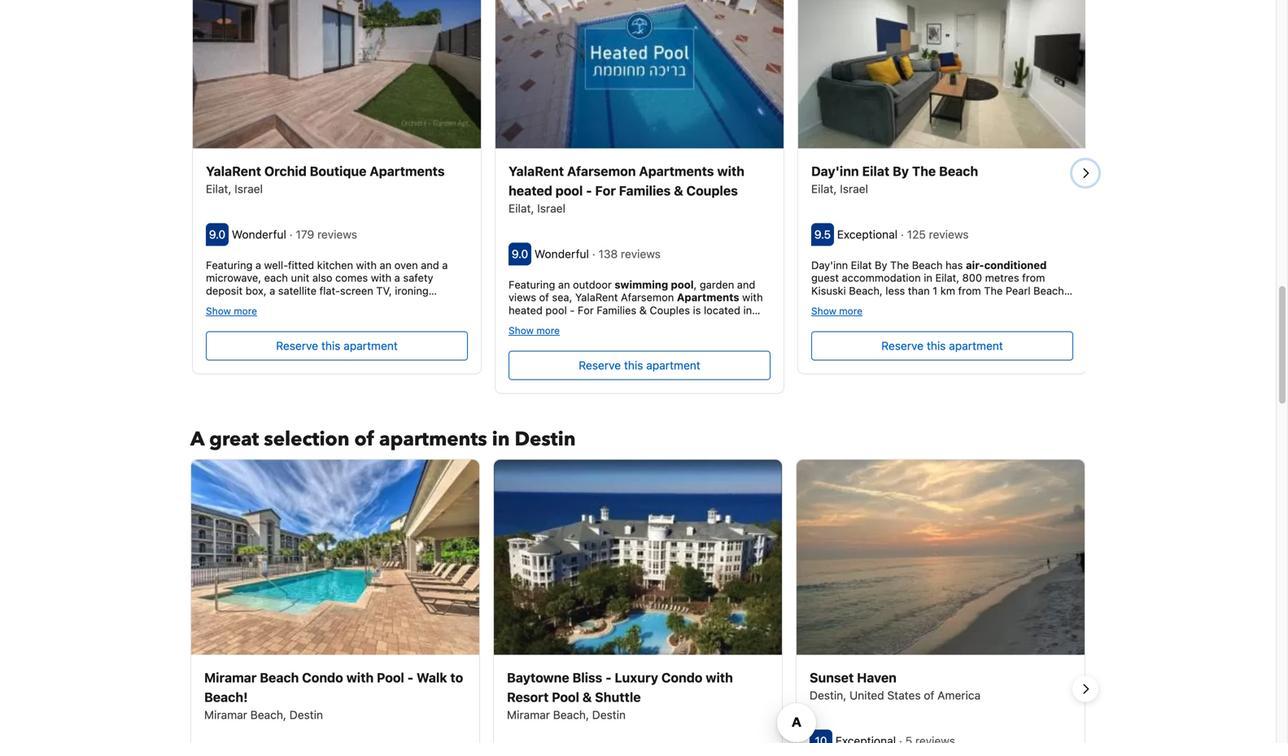 Task type: describe. For each thing, give the bounding box(es) containing it.
swimming
[[613, 279, 667, 291]]

of inside , garden and views of sea, yalarent afarsemon
[[538, 291, 548, 304]]

dekel
[[727, 330, 754, 342]]

yalarent for eilat,
[[204, 164, 260, 179]]

2.7
[[665, 330, 680, 342]]

this for pool
[[622, 359, 642, 372]]

and up private
[[278, 297, 296, 310]]

2 vertical spatial also
[[353, 335, 373, 348]]

property types region containing miramar beach condo with pool - walk to beach!
[[177, 459, 1099, 744]]

property types region containing yalarent orchid boutique apartments
[[177, 0, 1099, 394]]

with heated pool - for families & couples is located in eilat, 1.7 km from papaya beach. the accommodation is 2.7 km from dekel beach. the aparthotel features family rooms.
[[507, 291, 761, 354]]

rooms.
[[694, 342, 728, 354]]

beach inside miramar beach condo with pool - walk to beach! miramar beach, destin
[[260, 670, 299, 686]]

united
[[850, 689, 884, 703]]

day'inn for day'inn eilat by the beach has air-conditioned
[[810, 259, 846, 271]]

satellite
[[277, 285, 315, 297]]

yalarent for heated
[[507, 164, 562, 179]]

2 next image from the top
[[1076, 680, 1095, 700]]

baytowne bliss - luxury condo with resort pool & shuttle image
[[494, 460, 782, 655]]

a up have
[[442, 310, 447, 322]]

linen
[[204, 361, 228, 373]]

sunset
[[810, 670, 854, 686]]

pool inside baytowne bliss - luxury condo with resort pool & shuttle miramar beach, destin
[[552, 690, 579, 705]]

9.0 wonderful 179 reviews
[[207, 228, 359, 241]]

show for pool
[[507, 325, 532, 336]]

eilat, inside yalarent orchid boutique apartments eilat, israel
[[204, 182, 230, 196]]

reviews for by
[[927, 228, 967, 241]]

1 vertical spatial of
[[354, 426, 374, 453]]

miramar beach condo with pool - walk to beach! miramar beach, destin
[[204, 670, 463, 722]]

and inside , garden and views of sea, yalarent afarsemon
[[736, 279, 754, 291]]

heated inside with heated pool - for families & couples is located in eilat, 1.7 km from papaya beach. the accommodation is 2.7 km from dekel beach. the aparthotel features family rooms.
[[507, 304, 541, 316]]

luxury
[[615, 670, 658, 686]]

- inside miramar beach condo with pool - walk to beach! miramar beach, destin
[[407, 670, 414, 686]]

9.0 for heated
[[510, 247, 527, 261]]

wifi,
[[227, 335, 251, 348]]

walk
[[417, 670, 447, 686]]

destin inside baytowne bliss - luxury condo with resort pool & shuttle miramar beach, destin
[[592, 709, 626, 722]]

more for eilat,
[[838, 305, 861, 317]]

with inside complex, units are equipped with bed linen and towels.
[[423, 348, 444, 360]]

day'inn eilat by the beach eilat, israel
[[810, 164, 977, 196]]

featuring an outdoor swimming pool
[[507, 279, 692, 291]]

are
[[355, 348, 371, 360]]

israel inside yalarent afarsemon apartments with heated pool - for families & couples eilat, israel
[[536, 202, 564, 215]]

beach, inside baytowne bliss - luxury condo with resort pool & shuttle miramar beach, destin
[[553, 709, 589, 722]]

reserve for israel
[[274, 339, 317, 353]]

sunset haven link
[[810, 668, 1072, 688]]

complex, units are equipped with bed linen and towels.
[[204, 348, 465, 373]]

9.5 exceptional 125 reviews
[[813, 228, 970, 241]]

show more button for pool
[[507, 324, 558, 336]]

while
[[254, 335, 279, 348]]

and down sofa.
[[420, 310, 439, 322]]

facilities,
[[204, 297, 248, 310]]

eilat, inside yalarent afarsemon apartments with heated pool - for families & couples eilat, israel
[[507, 202, 533, 215]]

ironing
[[393, 285, 427, 297]]

sea,
[[550, 291, 571, 304]]

boutique
[[308, 164, 365, 179]]

2 horizontal spatial also
[[417, 323, 437, 335]]

a great selection of apartments in destin
[[190, 426, 576, 453]]

safety
[[402, 272, 432, 284]]

featuring for featuring an outdoor swimming pool
[[507, 279, 554, 291]]

kitchen
[[316, 259, 352, 271]]

1 vertical spatial pool
[[669, 279, 692, 291]]

fitted
[[286, 259, 313, 271]]

have
[[440, 323, 464, 335]]

show more button for israel
[[204, 305, 256, 317]]

shower
[[382, 310, 417, 322]]

1 next image from the top
[[1076, 164, 1095, 183]]

1 horizontal spatial km
[[683, 330, 698, 342]]

couples inside with heated pool - for families & couples is located in eilat, 1.7 km from papaya beach. the accommodation is 2.7 km from dekel beach. the aparthotel features family rooms.
[[648, 304, 688, 316]]

9.0 for eilat,
[[207, 228, 224, 241]]

yalarent orchid boutique apartments image
[[191, 0, 479, 149]]

shuttle
[[595, 690, 641, 705]]

eilat for day'inn eilat by the beach eilat, israel
[[861, 164, 888, 179]]

yalarent orchid boutique apartments section
[[190, 0, 480, 375]]

the down 9.5 exceptional 125 reviews on the right top of page
[[889, 259, 908, 271]]

haven
[[857, 670, 897, 686]]

show more for pool
[[507, 325, 558, 336]]

features
[[619, 342, 659, 354]]

area
[[346, 297, 368, 310]]

complex
[[373, 323, 414, 335]]

heated inside yalarent afarsemon apartments with heated pool - for families & couples eilat, israel
[[507, 183, 551, 199]]

1 horizontal spatial from
[[701, 330, 724, 342]]

yalarent afarsemon apartments with heated pool - for families & couples link
[[507, 162, 769, 201]]

day'inn eilat by the beach image
[[797, 0, 1085, 149]]

reserve this apartment link for boutique
[[204, 332, 466, 361]]

family
[[662, 342, 691, 354]]

from 5 reviews element
[[899, 735, 958, 744]]

sofa.
[[403, 297, 427, 310]]

has
[[944, 259, 961, 271]]

resort
[[507, 690, 549, 705]]

the up 2.7
[[669, 317, 688, 329]]

couples inside yalarent afarsemon apartments with heated pool - for families & couples eilat, israel
[[685, 183, 736, 199]]

yalarent inside , garden and views of sea, yalarent afarsemon
[[574, 291, 616, 304]]

previous image
[[181, 164, 200, 183]]

comes
[[334, 272, 366, 284]]

1 vertical spatial in
[[492, 426, 510, 453]]

0 vertical spatial is
[[691, 304, 699, 316]]

families inside with heated pool - for families & couples is located in eilat, 1.7 km from papaya beach. the accommodation is 2.7 km from dekel beach. the aparthotel features family rooms.
[[595, 304, 635, 316]]

pool inside yalarent afarsemon apartments with heated pool - for families & couples eilat, israel
[[554, 183, 581, 199]]

units inside 'featuring a well-fitted kitchen with an oven and a microwave, each unit also comes with a safety deposit box, a satellite flat-screen tv, ironing facilities, desk and a seating area with a sofa. featuring a private bathroom with a shower and a hair dryer, units at the'
[[257, 323, 281, 335]]

towels.
[[252, 361, 287, 373]]

apartment for with
[[645, 359, 699, 372]]

from 138 reviews element
[[591, 247, 662, 261]]

& inside with heated pool - for families & couples is located in eilat, 1.7 km from papaya beach. the accommodation is 2.7 km from dekel beach. the aparthotel features family rooms.
[[638, 304, 645, 316]]

a inside complex also have free wifi, while certain rooms also offer a terrace. at the
[[402, 335, 408, 348]]

deposit
[[204, 285, 241, 297]]

eilat, inside with heated pool - for families & couples is located in eilat, 1.7 km from papaya beach. the accommodation is 2.7 km from dekel beach. the aparthotel features family rooms.
[[507, 317, 531, 329]]

dryer,
[[226, 323, 254, 335]]

private
[[263, 310, 296, 322]]

reserve this apartment link for apartments
[[507, 351, 769, 380]]

scored 10 element
[[810, 730, 833, 744]]

of inside sunset haven destin, united states of america
[[924, 689, 935, 703]]

wonderful for pool
[[533, 247, 587, 261]]

eilat for day'inn eilat by the beach has air-conditioned
[[849, 259, 870, 271]]

day'inn eilat by the beach has air-conditioned
[[810, 259, 1045, 271]]

views
[[507, 291, 535, 304]]

orchid
[[263, 164, 305, 179]]

featuring for featuring a well-fitted kitchen with an oven and a microwave, each unit also comes with a safety deposit box, a satellite flat-screen tv, ironing facilities, desk and a seating area with a sofa. featuring a private bathroom with a shower and a hair dryer, units at the
[[204, 259, 251, 271]]

bed
[[447, 348, 465, 360]]

in inside with heated pool - for families & couples is located in eilat, 1.7 km from papaya beach. the accommodation is 2.7 km from dekel beach. the aparthotel features family rooms.
[[742, 304, 750, 316]]

this for eilat,
[[925, 339, 944, 353]]

box,
[[244, 285, 265, 297]]

reviews for apartments
[[619, 247, 659, 261]]

at
[[284, 323, 293, 335]]

accommodation
[[572, 330, 651, 342]]

1 horizontal spatial destin
[[515, 426, 576, 453]]

179
[[294, 228, 313, 241]]

tv,
[[375, 285, 390, 297]]

great
[[209, 426, 259, 453]]

also inside 'featuring a well-fitted kitchen with an oven and a microwave, each unit also comes with a safety deposit box, a satellite flat-screen tv, ironing facilities, desk and a seating area with a sofa. featuring a private bathroom with a shower and a hair dryer, units at the'
[[311, 272, 331, 284]]

yalarent afarsemon apartments with heated pool - for families & couples eilat, israel
[[507, 164, 743, 215]]

a up shower
[[394, 297, 400, 310]]

beach, inside miramar beach condo with pool - walk to beach! miramar beach, destin
[[250, 709, 286, 722]]

destin,
[[810, 689, 847, 703]]

138
[[597, 247, 616, 261]]

a down each
[[268, 285, 274, 297]]

for inside with heated pool - for families & couples is located in eilat, 1.7 km from papaya beach. the accommodation is 2.7 km from dekel beach. the aparthotel features family rooms.
[[576, 304, 592, 316]]

oven
[[393, 259, 416, 271]]

a left "well-"
[[254, 259, 260, 271]]

reserve this apartment for boutique
[[274, 339, 396, 353]]

papaya
[[594, 317, 629, 329]]

sunset haven section
[[796, 459, 1086, 744]]

yalarent afarsemon apartments with heated pool - for families & couples section
[[493, 0, 783, 394]]

outdoor
[[571, 279, 610, 291]]

1 vertical spatial beach.
[[507, 342, 541, 354]]

terrace.
[[411, 335, 450, 348]]

conditioned
[[983, 259, 1045, 271]]

reserve for pool
[[577, 359, 619, 372]]

featuring a well-fitted kitchen with an oven and a microwave, each unit also comes with a safety deposit box, a satellite flat-screen tv, ironing facilities, desk and a seating area with a sofa. featuring a private bathroom with a shower and a hair dryer, units at the
[[204, 259, 447, 335]]

certain
[[282, 335, 316, 348]]

1.7
[[534, 317, 547, 329]]

baytowne bliss - luxury condo with resort pool & shuttle miramar beach, destin
[[507, 670, 733, 722]]

at
[[452, 335, 463, 348]]

hair
[[204, 323, 223, 335]]



Task type: vqa. For each thing, say whether or not it's contained in the screenshot.
"apartment" for with
yes



Task type: locate. For each thing, give the bounding box(es) containing it.
2 vertical spatial featuring
[[204, 310, 251, 322]]

unit
[[289, 272, 308, 284]]

1 vertical spatial by
[[873, 259, 886, 271]]

this for israel
[[320, 339, 339, 353]]

1 vertical spatial eilat
[[849, 259, 870, 271]]

from up aparthotel
[[568, 317, 591, 329]]

0 horizontal spatial reserve this apartment link
[[204, 332, 466, 361]]

0 horizontal spatial scored 9.0 element
[[204, 223, 227, 246]]

rated wonderful element up "well-"
[[230, 228, 288, 241]]

0 horizontal spatial apartment
[[342, 339, 396, 353]]

scored 9.0 element up microwave,
[[204, 223, 227, 246]]

1 horizontal spatial show
[[507, 325, 532, 336]]

with inside baytowne bliss - luxury condo with resort pool & shuttle miramar beach, destin
[[706, 670, 733, 686]]

1 horizontal spatial by
[[891, 164, 907, 179]]

wonderful inside yalarent afarsemon apartments with heated pool - for families & couples section
[[533, 247, 587, 261]]

beach.
[[632, 317, 666, 329], [507, 342, 541, 354]]

with inside with heated pool - for families & couples is located in eilat, 1.7 km from papaya beach. the accommodation is 2.7 km from dekel beach. the aparthotel features family rooms.
[[741, 291, 761, 304]]

yalarent
[[204, 164, 260, 179], [507, 164, 562, 179], [574, 291, 616, 304]]

more up dryer,
[[232, 305, 256, 317]]

2 horizontal spatial of
[[924, 689, 935, 703]]

is left located
[[691, 304, 699, 316]]

more down exceptional
[[838, 305, 861, 317]]

destin
[[515, 426, 576, 453], [290, 709, 323, 722], [592, 709, 626, 722]]

day'inn down scored 9.5 element
[[810, 259, 846, 271]]

more inside yalarent afarsemon apartments with heated pool - for families & couples section
[[535, 325, 558, 336]]

reviews inside day'inn eilat by the beach section
[[927, 228, 967, 241]]

the inside 'featuring a well-fitted kitchen with an oven and a microwave, each unit also comes with a safety deposit box, a satellite flat-screen tv, ironing facilities, desk and a seating area with a sofa. featuring a private bathroom with a shower and a hair dryer, units at the'
[[296, 323, 312, 335]]

an inside 'featuring a well-fitted kitchen with an oven and a microwave, each unit also comes with a safety deposit box, a satellite flat-screen tv, ironing facilities, desk and a seating area with a sofa. featuring a private bathroom with a shower and a hair dryer, units at the'
[[378, 259, 390, 271]]

property types region
[[177, 0, 1099, 394], [177, 459, 1099, 744]]

-
[[584, 183, 591, 199], [568, 304, 573, 316], [407, 670, 414, 686], [606, 670, 612, 686]]

apartment down family
[[645, 359, 699, 372]]

miramar up beach!
[[204, 670, 257, 686]]

0 vertical spatial &
[[672, 183, 682, 199]]

israel up exceptional
[[838, 182, 867, 196]]

rated exceptional element
[[836, 228, 899, 241], [836, 735, 899, 744]]

1 horizontal spatial pool
[[552, 690, 579, 705]]

apartment for apartments
[[342, 339, 396, 353]]

from 125 reviews element
[[899, 228, 970, 241]]

more for israel
[[232, 305, 256, 317]]

- down sea,
[[568, 304, 573, 316]]

1 horizontal spatial reviews
[[619, 247, 659, 261]]

day'inn up 9.5
[[810, 164, 858, 179]]

show more for israel
[[204, 305, 256, 317]]

2 horizontal spatial more
[[838, 305, 861, 317]]

day'inn inside day'inn eilat by the beach eilat, israel
[[810, 164, 858, 179]]

9.5
[[813, 228, 829, 241]]

2 heated from the top
[[507, 304, 541, 316]]

2 property types region from the top
[[177, 459, 1099, 744]]

of
[[538, 291, 548, 304], [354, 426, 374, 453], [924, 689, 935, 703]]

offer
[[376, 335, 400, 348]]

in
[[742, 304, 750, 316], [492, 426, 510, 453]]

apartments inside yalarent afarsemon apartments with heated pool - for families & couples eilat, israel
[[637, 164, 713, 179]]

scored 9.0 element for eilat,
[[204, 223, 227, 246]]

miramar beach condo with pool - walk to beach! image
[[191, 460, 479, 655]]

1 vertical spatial units
[[329, 348, 353, 360]]

1 horizontal spatial of
[[538, 291, 548, 304]]

1 horizontal spatial show more button
[[507, 324, 558, 336]]

by up 9.5 exceptional 125 reviews on the right top of page
[[891, 164, 907, 179]]

scored 9.5 element
[[810, 223, 833, 246]]

featuring inside yalarent afarsemon apartments with heated pool - for families & couples section
[[507, 279, 554, 291]]

km right 2.7
[[683, 330, 698, 342]]

and up safety at the left top
[[419, 259, 438, 271]]

this
[[320, 339, 339, 353], [925, 339, 944, 353], [622, 359, 642, 372]]

pool up 9.0 wonderful 138 reviews
[[554, 183, 581, 199]]

show more up dryer,
[[204, 305, 256, 317]]

eilat up exceptional
[[861, 164, 888, 179]]

show down scored 9.5 element
[[810, 305, 835, 317]]

featuring up views
[[507, 279, 554, 291]]

yalarent inside yalarent afarsemon apartments with heated pool - for families & couples eilat, israel
[[507, 164, 562, 179]]

1 horizontal spatial is
[[691, 304, 699, 316]]

reserve this apartment for by
[[880, 339, 1002, 353]]

bliss
[[573, 670, 602, 686]]

0 vertical spatial property types region
[[177, 0, 1099, 394]]

1 horizontal spatial in
[[742, 304, 750, 316]]

an up sea,
[[557, 279, 568, 291]]

baytowne
[[507, 670, 569, 686]]

1 horizontal spatial for
[[594, 183, 614, 199]]

2 vertical spatial beach
[[260, 670, 299, 686]]

sunset haven image
[[797, 460, 1085, 655]]

units down rooms
[[329, 348, 353, 360]]

the up 125
[[911, 164, 934, 179]]

rated exceptional element containing exceptional
[[836, 228, 899, 241]]

1 horizontal spatial &
[[638, 304, 645, 316]]

more inside yalarent orchid boutique apartments "section"
[[232, 305, 256, 317]]

show more button inside yalarent orchid boutique apartments "section"
[[204, 305, 256, 317]]

free
[[204, 335, 224, 348]]

1 vertical spatial rated exceptional element
[[836, 735, 899, 744]]

scored 9.0 element for heated
[[507, 243, 530, 266]]

0 horizontal spatial show more
[[204, 305, 256, 317]]

afarsemon inside yalarent afarsemon apartments with heated pool - for families & couples eilat, israel
[[565, 164, 634, 179]]

beach for day'inn eilat by the beach eilat, israel
[[938, 164, 977, 179]]

pool
[[554, 183, 581, 199], [669, 279, 692, 291], [544, 304, 565, 316]]

eilat, up 9.0 wonderful 138 reviews
[[507, 202, 533, 215]]

wonderful for israel
[[230, 228, 285, 241]]

afarsemon inside , garden and views of sea, yalarent afarsemon
[[619, 291, 672, 304]]

apartment for the
[[947, 339, 1002, 353]]

1 vertical spatial for
[[576, 304, 592, 316]]

0 horizontal spatial reserve
[[274, 339, 317, 353]]

more for pool
[[535, 325, 558, 336]]

2 horizontal spatial reserve this apartment
[[880, 339, 1002, 353]]

of right selection
[[354, 426, 374, 453]]

0 horizontal spatial israel
[[233, 182, 261, 196]]

& inside yalarent afarsemon apartments with heated pool - for families & couples eilat, israel
[[672, 183, 682, 199]]

9.0 wonderful 138 reviews
[[510, 247, 662, 261]]

more down sea,
[[535, 325, 558, 336]]

in right apartments
[[492, 426, 510, 453]]

1 horizontal spatial beach,
[[553, 709, 589, 722]]

reviews for boutique
[[316, 228, 356, 241]]

for inside yalarent afarsemon apartments with heated pool - for families & couples eilat, israel
[[594, 183, 614, 199]]

eilat, right previous icon
[[204, 182, 230, 196]]

pool inside with heated pool - for families & couples is located in eilat, 1.7 km from papaya beach. the accommodation is 2.7 km from dekel beach. the aparthotel features family rooms.
[[544, 304, 565, 316]]

1 horizontal spatial also
[[353, 335, 373, 348]]

by down 9.5 exceptional 125 reviews on the right top of page
[[873, 259, 886, 271]]

apartments
[[379, 426, 487, 453]]

is left 2.7
[[654, 330, 662, 342]]

1 vertical spatial families
[[595, 304, 635, 316]]

families up papaya
[[595, 304, 635, 316]]

baytowne bliss - luxury condo with resort pool & shuttle section
[[493, 459, 783, 744]]

states
[[887, 689, 921, 703]]

eilat, inside day'inn eilat by the beach eilat, israel
[[810, 182, 835, 196]]

1 horizontal spatial 9.0
[[510, 247, 527, 261]]

and right garden
[[736, 279, 754, 291]]

complex also have free wifi, while certain rooms also offer a terrace. at the
[[204, 323, 464, 360]]

reserve this apartment inside yalarent afarsemon apartments with heated pool - for families & couples section
[[577, 359, 699, 372]]

1 condo from the left
[[302, 670, 343, 686]]

0 horizontal spatial by
[[873, 259, 886, 271]]

more inside day'inn eilat by the beach section
[[838, 305, 861, 317]]

show inside day'inn eilat by the beach section
[[810, 305, 835, 317]]

also up terrace.
[[417, 323, 437, 335]]

more
[[232, 305, 256, 317], [838, 305, 861, 317], [535, 325, 558, 336]]

the inside day'inn eilat by the beach eilat, israel
[[911, 164, 934, 179]]

afarsemon
[[565, 164, 634, 179], [619, 291, 672, 304]]

rated exceptional element for day'inn eilat by the beach
[[836, 228, 899, 241]]

apartment inside day'inn eilat by the beach section
[[947, 339, 1002, 353]]

exceptional
[[836, 228, 896, 241]]

desk
[[251, 297, 275, 310]]

reviews inside yalarent orchid boutique apartments "section"
[[316, 228, 356, 241]]

yalarent inside yalarent orchid boutique apartments eilat, israel
[[204, 164, 260, 179]]

1 vertical spatial next image
[[1076, 680, 1095, 700]]

1 vertical spatial heated
[[507, 304, 541, 316]]

bathroom
[[299, 310, 347, 322]]

a up complex
[[373, 310, 379, 322]]

1 horizontal spatial the
[[296, 323, 312, 335]]

show more for eilat,
[[810, 305, 861, 317]]

day'inn for day'inn eilat by the beach eilat, israel
[[810, 164, 858, 179]]

an inside yalarent afarsemon apartments with heated pool - for families & couples section
[[557, 279, 568, 291]]

apartment inside "section"
[[342, 339, 396, 353]]

couples
[[685, 183, 736, 199], [648, 304, 688, 316]]

1 day'inn from the top
[[810, 164, 858, 179]]

rated exceptional element down united
[[836, 735, 899, 744]]

the
[[296, 323, 312, 335], [204, 348, 220, 360]]

reserve inside yalarent afarsemon apartments with heated pool - for families & couples section
[[577, 359, 619, 372]]

units up while
[[257, 323, 281, 335]]

a down the desk at left
[[254, 310, 260, 322]]

scored 9.0 element up views
[[507, 243, 530, 266]]

2 horizontal spatial yalarent
[[574, 291, 616, 304]]

0 horizontal spatial &
[[583, 690, 592, 705]]

beach. down 1.7
[[507, 342, 541, 354]]

scored 9.0 element
[[204, 223, 227, 246], [507, 243, 530, 266]]

also
[[311, 272, 331, 284], [417, 323, 437, 335], [353, 335, 373, 348]]

0 horizontal spatial rated wonderful element
[[230, 228, 288, 241]]

each
[[263, 272, 286, 284]]

eilat inside day'inn eilat by the beach eilat, israel
[[861, 164, 888, 179]]

1 horizontal spatial reserve
[[577, 359, 619, 372]]

by for day'inn eilat by the beach eilat, israel
[[891, 164, 907, 179]]

beach. up 2.7
[[632, 317, 666, 329]]

show more inside yalarent afarsemon apartments with heated pool - for families & couples section
[[507, 325, 558, 336]]

beach for day'inn eilat by the beach has air-conditioned
[[910, 259, 941, 271]]

by inside day'inn eilat by the beach eilat, israel
[[891, 164, 907, 179]]

0 vertical spatial by
[[891, 164, 907, 179]]

featuring
[[204, 259, 251, 271], [507, 279, 554, 291], [204, 310, 251, 322]]

show more button for eilat,
[[810, 305, 861, 317]]

rated exceptional element for sunset haven
[[836, 735, 899, 744]]

families
[[617, 183, 669, 199], [595, 304, 635, 316]]

0 vertical spatial an
[[378, 259, 390, 271]]

0 vertical spatial rated wonderful element
[[230, 228, 288, 241]]

equipped
[[374, 348, 420, 360]]

0 horizontal spatial 9.0
[[207, 228, 224, 241]]

0 horizontal spatial wonderful
[[230, 228, 285, 241]]

a right the "oven"
[[441, 259, 446, 271]]

- inside baytowne bliss - luxury condo with resort pool & shuttle miramar beach, destin
[[606, 670, 612, 686]]

this inside yalarent orchid boutique apartments "section"
[[320, 339, 339, 353]]

0 vertical spatial of
[[538, 291, 548, 304]]

1 vertical spatial day'inn
[[810, 259, 846, 271]]

units inside complex, units are equipped with bed linen and towels.
[[329, 348, 353, 360]]

1 vertical spatial couples
[[648, 304, 688, 316]]

a
[[190, 426, 204, 453]]

beach inside day'inn eilat by the beach eilat, israel
[[938, 164, 977, 179]]

0 vertical spatial featuring
[[204, 259, 251, 271]]

rated wonderful element inside yalarent afarsemon apartments with heated pool - for families & couples section
[[533, 247, 591, 261]]

miramar down resort
[[507, 709, 550, 722]]

2 horizontal spatial &
[[672, 183, 682, 199]]

9.0
[[207, 228, 224, 241], [510, 247, 527, 261]]

pool left walk
[[377, 670, 404, 686]]

reserve this apartment inside yalarent orchid boutique apartments "section"
[[274, 339, 396, 353]]

show for israel
[[204, 305, 229, 317]]

next image
[[1076, 164, 1095, 183], [1076, 680, 1095, 700]]

show for eilat,
[[810, 305, 835, 317]]

heated
[[507, 183, 551, 199], [507, 304, 541, 316]]

show more inside day'inn eilat by the beach section
[[810, 305, 861, 317]]

a down satellite
[[299, 297, 305, 310]]

eilat
[[861, 164, 888, 179], [849, 259, 870, 271]]

1 horizontal spatial this
[[622, 359, 642, 372]]

1 vertical spatial property types region
[[177, 459, 1099, 744]]

1 horizontal spatial reserve this apartment
[[577, 359, 699, 372]]

0 vertical spatial wonderful
[[230, 228, 285, 241]]

1 vertical spatial is
[[654, 330, 662, 342]]

beach!
[[204, 690, 248, 705]]

reserve this apartment link
[[204, 332, 466, 361], [810, 332, 1072, 361], [507, 351, 769, 380]]

pool left garden
[[669, 279, 692, 291]]

0 horizontal spatial condo
[[302, 670, 343, 686]]

apartment down complex
[[342, 339, 396, 353]]

for
[[594, 183, 614, 199], [576, 304, 592, 316]]

sunset haven destin, united states of america
[[810, 670, 981, 703]]

- inside with heated pool - for families & couples is located in eilat, 1.7 km from papaya beach. the accommodation is 2.7 km from dekel beach. the aparthotel features family rooms.
[[568, 304, 573, 316]]

beach
[[938, 164, 977, 179], [910, 259, 941, 271], [260, 670, 299, 686]]

rated wonderful element inside yalarent orchid boutique apartments "section"
[[230, 228, 288, 241]]

israel inside day'inn eilat by the beach eilat, israel
[[838, 182, 867, 196]]

wonderful up "well-"
[[230, 228, 285, 241]]

2 horizontal spatial show more button
[[810, 305, 861, 317]]

0 horizontal spatial yalarent
[[204, 164, 260, 179]]

show more inside yalarent orchid boutique apartments "section"
[[204, 305, 256, 317]]

to
[[450, 670, 463, 686]]

condo inside baytowne bliss - luxury condo with resort pool & shuttle miramar beach, destin
[[662, 670, 703, 686]]

miramar beach condo with pool - walk to beach! link
[[204, 668, 466, 708]]

0 vertical spatial 9.0
[[207, 228, 224, 241]]

complex,
[[281, 348, 326, 360]]

1 horizontal spatial units
[[329, 348, 353, 360]]

1 property types region from the top
[[177, 0, 1099, 394]]

1 horizontal spatial more
[[535, 325, 558, 336]]

show more button down scored 9.5 element
[[810, 305, 861, 317]]

0 vertical spatial for
[[594, 183, 614, 199]]

garden
[[698, 279, 733, 291]]

eilat, up 9.5
[[810, 182, 835, 196]]

microwave,
[[204, 272, 260, 284]]

rated wonderful element for israel
[[230, 228, 288, 241]]

scored 9.0 element inside yalarent afarsemon apartments with heated pool - for families & couples section
[[507, 243, 530, 266]]

the inside complex also have free wifi, while certain rooms also offer a terrace. at the
[[204, 348, 220, 360]]

from 179 reviews element
[[288, 228, 359, 241]]

0 horizontal spatial km
[[550, 317, 565, 329]]

- up 9.0 wonderful 138 reviews
[[584, 183, 591, 199]]

0 horizontal spatial show more button
[[204, 305, 256, 317]]

125
[[906, 228, 924, 241]]

show more button up dryer,
[[204, 305, 256, 317]]

apartments inside yalarent orchid boutique apartments eilat, israel
[[368, 164, 443, 179]]

the down 1.7
[[544, 342, 562, 354]]

this right certain
[[320, 339, 339, 353]]

2 horizontal spatial show more
[[810, 305, 861, 317]]

reserve this apartment link for by
[[810, 332, 1072, 361]]

reviews up kitchen
[[316, 228, 356, 241]]

2 condo from the left
[[662, 670, 703, 686]]

1 heated from the top
[[507, 183, 551, 199]]

1 vertical spatial pool
[[552, 690, 579, 705]]

9.0 inside yalarent orchid boutique apartments "section"
[[207, 228, 224, 241]]

pool down bliss
[[552, 690, 579, 705]]

reserve inside yalarent orchid boutique apartments "section"
[[274, 339, 317, 353]]

show
[[204, 305, 229, 317], [810, 305, 835, 317], [507, 325, 532, 336]]

this inside yalarent afarsemon apartments with heated pool - for families & couples section
[[622, 359, 642, 372]]

baytowne bliss - luxury condo with resort pool & shuttle link
[[507, 668, 769, 708]]

0 horizontal spatial an
[[378, 259, 390, 271]]

0 horizontal spatial beach.
[[507, 342, 541, 354]]

- left walk
[[407, 670, 414, 686]]

featuring up microwave,
[[204, 259, 251, 271]]

1 horizontal spatial rated wonderful element
[[533, 247, 591, 261]]

israel up 9.0 wonderful 179 reviews
[[233, 182, 261, 196]]

miramar down beach!
[[204, 709, 247, 722]]

1 horizontal spatial scored 9.0 element
[[507, 243, 530, 266]]

the down free
[[204, 348, 220, 360]]

1 vertical spatial an
[[557, 279, 568, 291]]

and right linen
[[231, 361, 249, 373]]

pool down sea,
[[544, 304, 565, 316]]

0 horizontal spatial is
[[654, 330, 662, 342]]

also up are
[[353, 335, 373, 348]]

1 horizontal spatial yalarent
[[507, 164, 562, 179]]

2 vertical spatial pool
[[544, 304, 565, 316]]

0 horizontal spatial more
[[232, 305, 256, 317]]

show inside yalarent afarsemon apartments with heated pool - for families & couples section
[[507, 325, 532, 336]]

reviews up has
[[927, 228, 967, 241]]

destin inside miramar beach condo with pool - walk to beach! miramar beach, destin
[[290, 709, 323, 722]]

eilat down exceptional
[[849, 259, 870, 271]]

from up rooms.
[[701, 330, 724, 342]]

reviews up swimming
[[619, 247, 659, 261]]

screen
[[339, 285, 372, 297]]

2 beach, from the left
[[553, 709, 589, 722]]

this down features
[[622, 359, 642, 372]]

1 vertical spatial afarsemon
[[619, 291, 672, 304]]

apartment down air-
[[947, 339, 1002, 353]]

yalarent orchid boutique apartments link
[[204, 162, 466, 181]]

apartment
[[342, 339, 396, 353], [947, 339, 1002, 353], [645, 359, 699, 372]]

1 horizontal spatial beach.
[[632, 317, 666, 329]]

reserve for eilat,
[[880, 339, 922, 353]]

eilat,
[[204, 182, 230, 196], [810, 182, 835, 196], [507, 202, 533, 215], [507, 317, 531, 329]]

rooms
[[319, 335, 350, 348]]

km right 1.7
[[550, 317, 565, 329]]

miramar beach condo with pool - walk to beach! section
[[190, 459, 480, 744]]

2 horizontal spatial reserve
[[880, 339, 922, 353]]

beach,
[[250, 709, 286, 722], [553, 709, 589, 722]]

0 vertical spatial day'inn
[[810, 164, 858, 179]]

1 vertical spatial 9.0
[[510, 247, 527, 261]]

by for day'inn eilat by the beach has air-conditioned
[[873, 259, 886, 271]]

with inside yalarent afarsemon apartments with heated pool - for families & couples eilat, israel
[[716, 164, 743, 179]]

air-
[[964, 259, 983, 271]]

2 day'inn from the top
[[810, 259, 846, 271]]

rated wonderful element
[[230, 228, 288, 241], [533, 247, 591, 261]]

yalarent afarsemon apartments with heated pool - for families & couples image
[[494, 0, 782, 149]]

show up hair
[[204, 305, 229, 317]]

of down sunset haven link on the right bottom of the page
[[924, 689, 935, 703]]

9.0 up views
[[510, 247, 527, 261]]

a down the "oven"
[[393, 272, 399, 284]]

reviews inside yalarent afarsemon apartments with heated pool - for families & couples section
[[619, 247, 659, 261]]

0 horizontal spatial from
[[568, 317, 591, 329]]

, garden and views of sea, yalarent afarsemon
[[507, 279, 754, 304]]

,
[[692, 279, 695, 291]]

km
[[550, 317, 565, 329], [683, 330, 698, 342]]

rated wonderful element for pool
[[533, 247, 591, 261]]

2 rated exceptional element from the top
[[836, 735, 899, 744]]

selection
[[264, 426, 350, 453]]

beach, down bliss
[[553, 709, 589, 722]]

1 horizontal spatial condo
[[662, 670, 703, 686]]

show more button inside yalarent afarsemon apartments with heated pool - for families & couples section
[[507, 324, 558, 336]]

0 horizontal spatial beach,
[[250, 709, 286, 722]]

0 vertical spatial also
[[311, 272, 331, 284]]

pool inside miramar beach condo with pool - walk to beach! miramar beach, destin
[[377, 670, 404, 686]]

1 vertical spatial rated wonderful element
[[533, 247, 591, 261]]

from
[[568, 317, 591, 329], [701, 330, 724, 342]]

pool
[[377, 670, 404, 686], [552, 690, 579, 705]]

seating
[[307, 297, 344, 310]]

1 vertical spatial also
[[417, 323, 437, 335]]

reserve this apartment
[[274, 339, 396, 353], [880, 339, 1002, 353], [577, 359, 699, 372]]

0 vertical spatial families
[[617, 183, 669, 199]]

reviews
[[316, 228, 356, 241], [927, 228, 967, 241], [619, 247, 659, 261]]

show more button inside day'inn eilat by the beach section
[[810, 305, 861, 317]]

rated wonderful element up outdoor on the left of page
[[533, 247, 591, 261]]

show inside yalarent orchid boutique apartments "section"
[[204, 305, 229, 317]]

show left 1.7
[[507, 325, 532, 336]]

day'inn eilat by the beach section
[[796, 0, 1086, 375]]

2 horizontal spatial show
[[810, 305, 835, 317]]

show more down scored 9.5 element
[[810, 305, 861, 317]]

show more down views
[[507, 325, 558, 336]]

well-
[[263, 259, 286, 271]]

for down outdoor on the left of page
[[576, 304, 592, 316]]

2 vertical spatial &
[[583, 690, 592, 705]]

israel up 9.0 wonderful 138 reviews
[[536, 202, 564, 215]]

1 rated exceptional element from the top
[[836, 228, 899, 241]]

families inside yalarent afarsemon apartments with heated pool - for families & couples eilat, israel
[[617, 183, 669, 199]]

israel inside yalarent orchid boutique apartments eilat, israel
[[233, 182, 261, 196]]

america
[[938, 689, 981, 703]]

&
[[672, 183, 682, 199], [638, 304, 645, 316], [583, 690, 592, 705]]

0 horizontal spatial also
[[311, 272, 331, 284]]

and inside complex, units are equipped with bed linen and towels.
[[231, 361, 249, 373]]

beach, down miramar beach condo with pool - walk to beach! link
[[250, 709, 286, 722]]

0 horizontal spatial pool
[[377, 670, 404, 686]]

located
[[702, 304, 739, 316]]

9.0 inside yalarent afarsemon apartments with heated pool - for families & couples section
[[510, 247, 527, 261]]

of left sea,
[[538, 291, 548, 304]]

condo inside miramar beach condo with pool - walk to beach! miramar beach, destin
[[302, 670, 343, 686]]

0 vertical spatial pool
[[554, 183, 581, 199]]

2 horizontal spatial apartment
[[947, 339, 1002, 353]]

this inside day'inn eilat by the beach section
[[925, 339, 944, 353]]

9.0 up microwave,
[[207, 228, 224, 241]]

reserve inside day'inn eilat by the beach section
[[880, 339, 922, 353]]

in right located
[[742, 304, 750, 316]]

show more button down views
[[507, 324, 558, 336]]

- inside yalarent afarsemon apartments with heated pool - for families & couples eilat, israel
[[584, 183, 591, 199]]

1 vertical spatial beach
[[910, 259, 941, 271]]

miramar inside baytowne bliss - luxury condo with resort pool & shuttle miramar beach, destin
[[507, 709, 550, 722]]

featuring down 'facilities,'
[[204, 310, 251, 322]]

wonderful inside yalarent orchid boutique apartments "section"
[[230, 228, 285, 241]]

& inside baytowne bliss - luxury condo with resort pool & shuttle miramar beach, destin
[[583, 690, 592, 705]]

reserve this apartment for apartments
[[577, 359, 699, 372]]

0 horizontal spatial reserve this apartment
[[274, 339, 396, 353]]

by
[[891, 164, 907, 179], [873, 259, 886, 271]]

reserve this apartment inside day'inn eilat by the beach section
[[880, 339, 1002, 353]]

for up 138
[[594, 183, 614, 199]]

families up from 138 reviews element
[[617, 183, 669, 199]]

an left the "oven"
[[378, 259, 390, 271]]

1 beach, from the left
[[250, 709, 286, 722]]

eilat, left 1.7
[[507, 317, 531, 329]]

yalarent orchid boutique apartments eilat, israel
[[204, 164, 443, 196]]

wonderful
[[230, 228, 285, 241], [533, 247, 587, 261]]

apartments
[[368, 164, 443, 179], [637, 164, 713, 179], [675, 291, 738, 304]]

0 vertical spatial next image
[[1076, 164, 1095, 183]]

with inside miramar beach condo with pool - walk to beach! miramar beach, destin
[[346, 670, 374, 686]]

apartment inside section
[[645, 359, 699, 372]]

the up certain
[[296, 323, 312, 335]]

also up flat-
[[311, 272, 331, 284]]

the
[[911, 164, 934, 179], [889, 259, 908, 271], [669, 317, 688, 329], [544, 342, 562, 354]]

0 vertical spatial beach
[[938, 164, 977, 179]]

0 horizontal spatial the
[[204, 348, 220, 360]]



